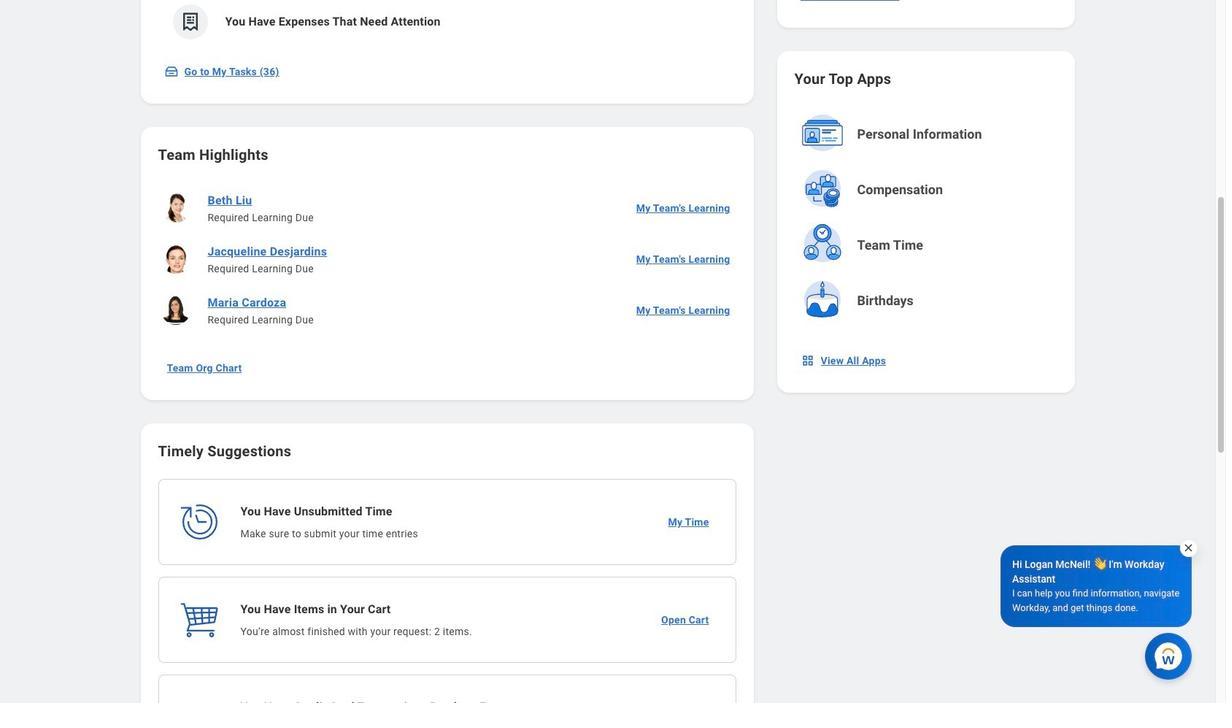 Task type: vqa. For each thing, say whether or not it's contained in the screenshot.
chevron down Icon for first location icon from the right
no



Task type: locate. For each thing, give the bounding box(es) containing it.
list
[[158, 183, 736, 336]]

nbox image
[[801, 353, 815, 368]]

inbox image
[[164, 64, 179, 79]]

dashboard expenses image
[[179, 11, 201, 33]]



Task type: describe. For each thing, give the bounding box(es) containing it.
x image
[[1184, 543, 1195, 554]]



